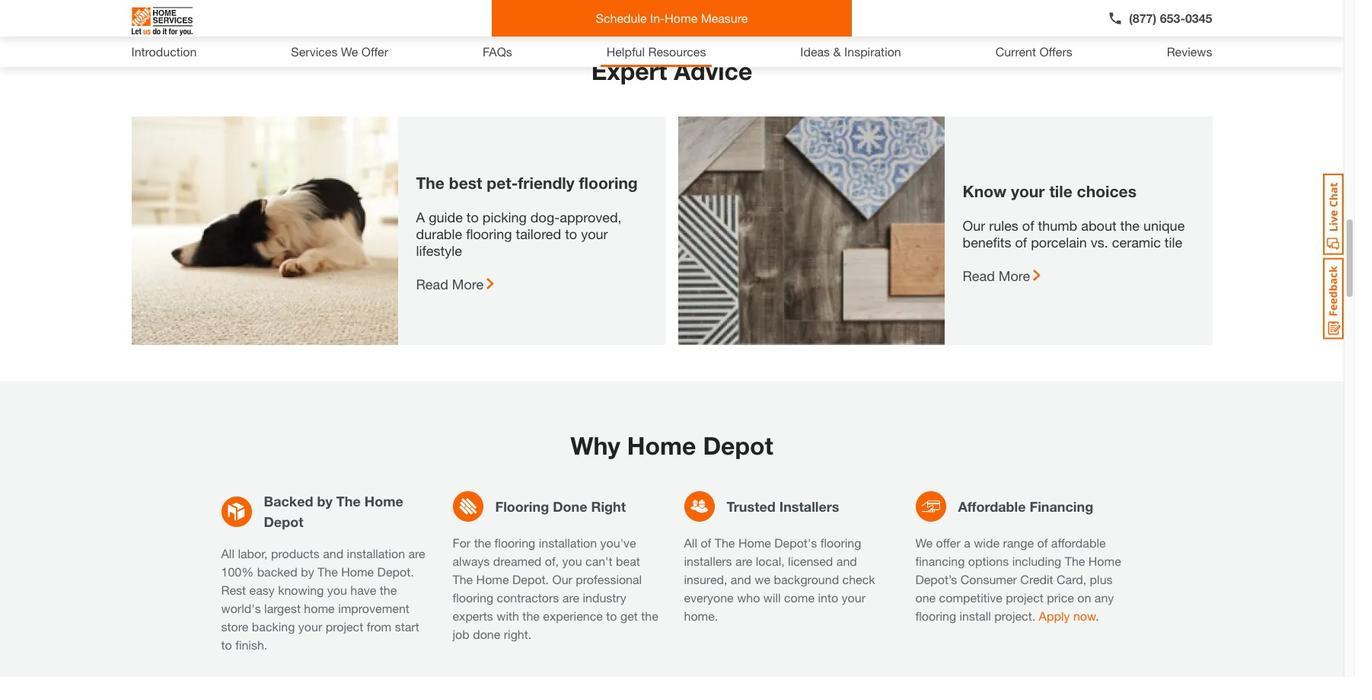 Task type: vqa. For each thing, say whether or not it's contained in the screenshot.
1007772650
no



Task type: locate. For each thing, give the bounding box(es) containing it.
0 horizontal spatial our
[[553, 572, 573, 587]]

read more link down the benefits
[[963, 267, 1042, 284]]

1 vertical spatial by
[[301, 564, 314, 579]]

and up 'who'
[[731, 572, 752, 587]]

why home depot
[[571, 431, 774, 460]]

read down lifestyle
[[416, 276, 449, 293]]

plus
[[1091, 572, 1113, 587]]

tile right ceramic
[[1165, 234, 1183, 251]]

0 horizontal spatial read more
[[416, 276, 484, 293]]

of up the installers
[[701, 536, 712, 550]]

experts
[[453, 609, 494, 623]]

the up improvement
[[380, 583, 397, 597]]

the down contractors in the bottom left of the page
[[523, 609, 540, 623]]

flooring up experts
[[453, 590, 494, 605]]

insured,
[[684, 572, 728, 587]]

backed
[[257, 564, 298, 579]]

the right backed
[[337, 493, 361, 510]]

your down home
[[299, 619, 322, 634]]

read down the benefits
[[963, 267, 996, 284]]

the
[[416, 174, 445, 193], [337, 493, 361, 510], [715, 536, 735, 550], [1066, 554, 1086, 568], [318, 564, 338, 579], [453, 572, 473, 587]]

0 vertical spatial project
[[1007, 590, 1044, 605]]

1 horizontal spatial by
[[317, 493, 333, 510]]

the up knowing
[[318, 564, 338, 579]]

0 horizontal spatial by
[[301, 564, 314, 579]]

project down home
[[326, 619, 364, 634]]

1 horizontal spatial all
[[684, 536, 698, 550]]

1 horizontal spatial installation
[[539, 536, 597, 550]]

read more down the benefits
[[963, 267, 1031, 284]]

depot
[[703, 431, 774, 460], [264, 513, 304, 530]]

to right guide
[[467, 209, 479, 225]]

lifestyle
[[416, 242, 462, 259]]

0 horizontal spatial more
[[452, 276, 484, 293]]

1 horizontal spatial our
[[963, 217, 986, 234]]

backing
[[252, 619, 295, 634]]

our down of,
[[553, 572, 573, 587]]

are up experience
[[563, 590, 580, 605]]

the right "get"
[[642, 609, 659, 623]]

0 horizontal spatial and
[[323, 546, 344, 561]]

1 horizontal spatial read more link
[[963, 267, 1042, 284]]

know
[[963, 182, 1007, 201]]

the up the installers
[[715, 536, 735, 550]]

0 horizontal spatial you
[[327, 583, 347, 597]]

our left rules
[[963, 217, 986, 234]]

expert
[[592, 56, 668, 85]]

0 horizontal spatial depot
[[264, 513, 304, 530]]

all up the installers
[[684, 536, 698, 550]]

(877) 653-0345
[[1130, 11, 1213, 25]]

of,
[[545, 554, 559, 568]]

the best pet-friendly flooring
[[416, 174, 638, 193]]

flooring
[[496, 498, 549, 515]]

more down the benefits
[[999, 267, 1031, 284]]

1 vertical spatial project
[[326, 619, 364, 634]]

installation
[[539, 536, 597, 550], [347, 546, 405, 561]]

0 horizontal spatial project
[[326, 619, 364, 634]]

0 horizontal spatial installation
[[347, 546, 405, 561]]

1 horizontal spatial tile
[[1165, 234, 1183, 251]]

to right dog-
[[565, 225, 578, 242]]

offer
[[362, 44, 389, 59]]

the inside "all of the home depot's flooring installers are local, licensed and insured, and we background check everyone who will come into your home."
[[715, 536, 735, 550]]

to
[[467, 209, 479, 225], [565, 225, 578, 242], [607, 609, 617, 623], [221, 638, 232, 652]]

installation up of,
[[539, 536, 597, 550]]

your inside a guide to picking dog-approved, durable flooring tailored to your lifestyle
[[581, 225, 608, 242]]

current offers
[[996, 44, 1073, 59]]

consumer
[[961, 572, 1018, 587]]

of up including
[[1038, 536, 1049, 550]]

0 vertical spatial we
[[341, 44, 358, 59]]

right.
[[504, 627, 532, 641]]

read more link for best
[[416, 276, 495, 293]]

0 horizontal spatial read
[[416, 276, 449, 293]]

feedback link image
[[1324, 257, 1345, 340]]

home inside schedule in-home measure button
[[665, 11, 698, 25]]

your down check
[[842, 590, 866, 605]]

affordable
[[1052, 536, 1107, 550]]

products
[[271, 546, 320, 561]]

start
[[395, 619, 420, 634]]

current
[[996, 44, 1037, 59]]

are
[[409, 546, 426, 561], [736, 554, 753, 568], [563, 590, 580, 605]]

friendly
[[518, 174, 575, 193]]

all of the home depot's flooring installers are local, licensed and insured, and we background check everyone who will come into your home.
[[684, 536, 876, 623]]

finish.
[[236, 638, 268, 652]]

choices
[[1078, 182, 1137, 201]]

inspiration
[[845, 44, 902, 59]]

depot down backed
[[264, 513, 304, 530]]

1 vertical spatial you
[[327, 583, 347, 597]]

by right backed
[[317, 493, 333, 510]]

apply
[[1040, 609, 1071, 623]]

benefits
[[963, 234, 1012, 251]]

read more down lifestyle
[[416, 276, 484, 293]]

installers
[[684, 554, 733, 568]]

1 vertical spatial we
[[916, 536, 933, 550]]

more
[[999, 267, 1031, 284], [452, 276, 484, 293]]

of right the benefits
[[1016, 234, 1028, 251]]

home inside "all of the home depot's flooring installers are local, licensed and insured, and we background check everyone who will come into your home."
[[739, 536, 772, 550]]

flooring up licensed
[[821, 536, 862, 550]]

are inside for the flooring installation you've always dreamed of, you can't beat the home depot. our professional flooring contractors are industry experts with the experience to get the job done right.
[[563, 590, 580, 605]]

read more
[[963, 267, 1031, 284], [416, 276, 484, 293]]

read
[[963, 267, 996, 284], [416, 276, 449, 293]]

more down lifestyle
[[452, 276, 484, 293]]

1 horizontal spatial read more
[[963, 267, 1031, 284]]

0 vertical spatial depot
[[703, 431, 774, 460]]

of inside the we offer a wide range of affordable financing options including the home depot's consumer credit card, plus one competitive project price on any flooring install project.
[[1038, 536, 1049, 550]]

0 vertical spatial tile
[[1050, 182, 1073, 201]]

0 horizontal spatial are
[[409, 546, 426, 561]]

read more for know
[[963, 267, 1031, 284]]

1 vertical spatial tile
[[1165, 234, 1183, 251]]

the right about
[[1121, 217, 1140, 234]]

the right the "for"
[[474, 536, 491, 550]]

install
[[960, 609, 992, 623]]

you right of,
[[563, 554, 582, 568]]

including
[[1013, 554, 1062, 568]]

world's
[[221, 601, 261, 616]]

the up a
[[416, 174, 445, 193]]

you inside all labor, products and installation are 100% backed by the home depot. rest easy knowing you have the world's largest home improvement store backing your project from start to finish.
[[327, 583, 347, 597]]

know your tile choices
[[963, 182, 1137, 201]]

local,
[[756, 554, 785, 568]]

your right dog-
[[581, 225, 608, 242]]

1 vertical spatial our
[[553, 572, 573, 587]]

and right products
[[323, 546, 344, 561]]

by up knowing
[[301, 564, 314, 579]]

home inside for the flooring installation you've always dreamed of, you can't beat the home depot. our professional flooring contractors are industry experts with the experience to get the job done right.
[[477, 572, 509, 587]]

tile up thumb
[[1050, 182, 1073, 201]]

card,
[[1057, 572, 1087, 587]]

knowing
[[278, 583, 324, 597]]

apply now link
[[1040, 609, 1096, 623]]

reviews
[[1168, 44, 1213, 59]]

1 horizontal spatial you
[[563, 554, 582, 568]]

all up 100%
[[221, 546, 235, 561]]

0 vertical spatial our
[[963, 217, 986, 234]]

industry
[[583, 590, 627, 605]]

are left the "for"
[[409, 546, 426, 561]]

flooring down "one"
[[916, 609, 957, 623]]

your inside all labor, products and installation are 100% backed by the home depot. rest easy knowing you have the world's largest home improvement store backing your project from start to finish.
[[299, 619, 322, 634]]

of inside "all of the home depot's flooring installers are local, licensed and insured, and we background check everyone who will come into your home."
[[701, 536, 712, 550]]

professional
[[576, 572, 642, 587]]

the
[[1121, 217, 1140, 234], [474, 536, 491, 550], [380, 583, 397, 597], [523, 609, 540, 623], [642, 609, 659, 623]]

helpful resources
[[607, 44, 706, 59]]

more for best
[[452, 276, 484, 293]]

flooring right guide
[[466, 225, 512, 242]]

a guide to picking dog-approved, durable flooring tailored to your lifestyle
[[416, 209, 622, 259]]

1 horizontal spatial more
[[999, 267, 1031, 284]]

schedule in-home measure
[[596, 11, 748, 25]]

2 horizontal spatial and
[[837, 554, 858, 568]]

1 horizontal spatial read
[[963, 267, 996, 284]]

installation up have
[[347, 546, 405, 561]]

in-
[[651, 11, 665, 25]]

read more link
[[963, 267, 1042, 284], [416, 276, 495, 293]]

depot. up improvement
[[378, 564, 414, 579]]

measure
[[701, 11, 748, 25]]

1 horizontal spatial project
[[1007, 590, 1044, 605]]

all inside all labor, products and installation are 100% backed by the home depot. rest easy knowing you have the world's largest home improvement store backing your project from start to finish.
[[221, 546, 235, 561]]

the down the always
[[453, 572, 473, 587]]

read for the
[[416, 276, 449, 293]]

depot inside backed by the home depot
[[264, 513, 304, 530]]

do it for you logo image
[[131, 1, 192, 42]]

and up check
[[837, 554, 858, 568]]

you up home
[[327, 583, 347, 597]]

unique
[[1144, 217, 1186, 234]]

rules
[[990, 217, 1019, 234]]

project up project.
[[1007, 590, 1044, 605]]

by inside all labor, products and installation are 100% backed by the home depot. rest easy knowing you have the world's largest home improvement store backing your project from start to finish.
[[301, 564, 314, 579]]

1 horizontal spatial we
[[916, 536, 933, 550]]

you've
[[601, 536, 637, 550]]

to down store in the bottom of the page
[[221, 638, 232, 652]]

0 horizontal spatial all
[[221, 546, 235, 561]]

depot.
[[378, 564, 414, 579], [513, 572, 549, 587]]

depot up trusted
[[703, 431, 774, 460]]

beat
[[616, 554, 640, 568]]

all labor, products and installation are 100% backed by the home depot. rest easy knowing you have the world's largest home improvement store backing your project from start to finish.
[[221, 546, 426, 652]]

to inside for the flooring installation you've always dreamed of, you can't beat the home depot. our professional flooring contractors are industry experts with the experience to get the job done right.
[[607, 609, 617, 623]]

black and white dog laying on white carpet; orange paw print icon image
[[131, 117, 398, 345]]

0 vertical spatial you
[[563, 554, 582, 568]]

1 horizontal spatial depot
[[703, 431, 774, 460]]

1 horizontal spatial depot.
[[513, 572, 549, 587]]

the up card,
[[1066, 554, 1086, 568]]

flooring
[[579, 174, 638, 193], [466, 225, 512, 242], [495, 536, 536, 550], [821, 536, 862, 550], [453, 590, 494, 605], [916, 609, 957, 623]]

project inside the we offer a wide range of affordable financing options including the home depot's consumer credit card, plus one competitive project price on any flooring install project.
[[1007, 590, 1044, 605]]

the inside the we offer a wide range of affordable financing options including the home depot's consumer credit card, plus one competitive project price on any flooring install project.
[[1066, 554, 1086, 568]]

pet-
[[487, 174, 518, 193]]

more for your
[[999, 267, 1031, 284]]

1 vertical spatial depot
[[264, 513, 304, 530]]

depot. up contractors in the bottom left of the page
[[513, 572, 549, 587]]

all inside "all of the home depot's flooring installers are local, licensed and insured, and we background check everyone who will come into your home."
[[684, 536, 698, 550]]

services
[[291, 44, 338, 59]]

tile
[[1050, 182, 1073, 201], [1165, 234, 1183, 251]]

to left "get"
[[607, 609, 617, 623]]

we inside the we offer a wide range of affordable financing options including the home depot's consumer credit card, plus one competitive project price on any flooring install project.
[[916, 536, 933, 550]]

our
[[963, 217, 986, 234], [553, 572, 573, 587]]

0 horizontal spatial tile
[[1050, 182, 1073, 201]]

2 horizontal spatial are
[[736, 554, 753, 568]]

0 horizontal spatial depot.
[[378, 564, 414, 579]]

depot's
[[916, 572, 958, 587]]

0 horizontal spatial read more link
[[416, 276, 495, 293]]

are left local,
[[736, 554, 753, 568]]

depot. inside for the flooring installation you've always dreamed of, you can't beat the home depot. our professional flooring contractors are industry experts with the experience to get the job done right.
[[513, 572, 549, 587]]

are inside "all of the home depot's flooring installers are local, licensed and insured, and we background check everyone who will come into your home."
[[736, 554, 753, 568]]

read more link down lifestyle
[[416, 276, 495, 293]]

0 vertical spatial by
[[317, 493, 333, 510]]

1 horizontal spatial are
[[563, 590, 580, 605]]



Task type: describe. For each thing, give the bounding box(es) containing it.
price
[[1048, 590, 1075, 605]]

a
[[416, 209, 425, 225]]

the inside 'our rules of thumb about the unique benefits of porcelain vs. ceramic tile'
[[1121, 217, 1140, 234]]

your inside "all of the home depot's flooring installers are local, licensed and insured, and we background check everyone who will come into your home."
[[842, 590, 866, 605]]

experience
[[543, 609, 603, 623]]

flooring up approved,
[[579, 174, 638, 193]]

of right rules
[[1023, 217, 1035, 234]]

job
[[453, 627, 470, 641]]

financing
[[916, 554, 965, 568]]

now
[[1074, 609, 1096, 623]]

resources
[[649, 44, 706, 59]]

read for know
[[963, 267, 996, 284]]

depot. inside all labor, products and installation are 100% backed by the home depot. rest easy knowing you have the world's largest home improvement store backing your project from start to finish.
[[378, 564, 414, 579]]

our inside 'our rules of thumb about the unique benefits of porcelain vs. ceramic tile'
[[963, 217, 986, 234]]

read more link for your
[[963, 267, 1042, 284]]

about
[[1082, 217, 1117, 234]]

flooring inside "all of the home depot's flooring installers are local, licensed and insured, and we background check everyone who will come into your home."
[[821, 536, 862, 550]]

our rules of thumb about the unique benefits of porcelain vs. ceramic tile
[[963, 217, 1186, 251]]

always
[[453, 554, 490, 568]]

options
[[969, 554, 1010, 568]]

the inside for the flooring installation you've always dreamed of, you can't beat the home depot. our professional flooring contractors are industry experts with the experience to get the job done right.
[[453, 572, 473, 587]]

&
[[834, 44, 842, 59]]

read more for the
[[416, 276, 484, 293]]

we offer a wide range of affordable financing options including the home depot's consumer credit card, plus one competitive project price on any flooring install project.
[[916, 536, 1122, 623]]

services we offer
[[291, 44, 389, 59]]

installers
[[780, 498, 840, 515]]

0 horizontal spatial we
[[341, 44, 358, 59]]

1 horizontal spatial and
[[731, 572, 752, 587]]

check
[[843, 572, 876, 587]]

from
[[367, 619, 392, 634]]

home inside backed by the home depot
[[365, 493, 404, 510]]

best
[[449, 174, 483, 193]]

introduction
[[131, 44, 197, 59]]

contractors
[[497, 590, 559, 605]]

background
[[774, 572, 840, 587]]

flooring inside a guide to picking dog-approved, durable flooring tailored to your lifestyle
[[466, 225, 512, 242]]

for the flooring installation you've always dreamed of, you can't beat the home depot. our professional flooring contractors are industry experts with the experience to get the job done right.
[[453, 536, 659, 641]]

on
[[1078, 590, 1092, 605]]

depot's
[[775, 536, 818, 550]]

(877)
[[1130, 11, 1157, 25]]

licensed
[[789, 554, 834, 568]]

to inside all labor, products and installation are 100% backed by the home depot. rest easy knowing you have the world's largest home improvement store backing your project from start to finish.
[[221, 638, 232, 652]]

ceramic
[[1113, 234, 1162, 251]]

can't
[[586, 554, 613, 568]]

tile inside 'our rules of thumb about the unique benefits of porcelain vs. ceramic tile'
[[1165, 234, 1183, 251]]

right
[[592, 498, 626, 515]]

our inside for the flooring installation you've always dreamed of, you can't beat the home depot. our professional flooring contractors are industry experts with the experience to get the job done right.
[[553, 572, 573, 587]]

porcelain
[[1032, 234, 1088, 251]]

why
[[571, 431, 621, 460]]

a
[[965, 536, 971, 550]]

and inside all labor, products and installation are 100% backed by the home depot. rest easy knowing you have the world's largest home improvement store backing your project from start to finish.
[[323, 546, 344, 561]]

apply now .
[[1040, 609, 1100, 623]]

the inside all labor, products and installation are 100% backed by the home depot. rest easy knowing you have the world's largest home improvement store backing your project from start to finish.
[[380, 583, 397, 597]]

easy
[[250, 583, 275, 597]]

any
[[1095, 590, 1115, 605]]

improvement
[[338, 601, 410, 616]]

you inside for the flooring installation you've always dreamed of, you can't beat the home depot. our professional flooring contractors are industry experts with the experience to get the job done right.
[[563, 554, 582, 568]]

for
[[453, 536, 471, 550]]

vs.
[[1092, 234, 1109, 251]]

expert advice
[[592, 56, 753, 85]]

into
[[819, 590, 839, 605]]

project.
[[995, 609, 1036, 623]]

come
[[785, 590, 815, 605]]

rest
[[221, 583, 246, 597]]

are inside all labor, products and installation are 100% backed by the home depot. rest easy knowing you have the world's largest home improvement store backing your project from start to finish.
[[409, 546, 426, 561]]

largest
[[264, 601, 301, 616]]

live chat image
[[1324, 174, 1345, 255]]

the inside backed by the home depot
[[337, 493, 361, 510]]

home.
[[684, 609, 719, 623]]

all for trusted installers
[[684, 536, 698, 550]]

the inside all labor, products and installation are 100% backed by the home depot. rest easy knowing you have the world's largest home improvement store backing your project from start to finish.
[[318, 564, 338, 579]]

0345
[[1186, 11, 1213, 25]]

flooring inside the we offer a wide range of affordable financing options including the home depot's consumer credit card, plus one competitive project price on any flooring install project.
[[916, 609, 957, 623]]

we
[[755, 572, 771, 587]]

competitive
[[940, 590, 1003, 605]]

schedule
[[596, 11, 647, 25]]

wide
[[974, 536, 1000, 550]]

flooring up dreamed
[[495, 536, 536, 550]]

guide
[[429, 209, 463, 225]]

advice
[[674, 56, 753, 85]]

dog-
[[531, 209, 560, 225]]

ideas & inspiration
[[801, 44, 902, 59]]

durable
[[416, 225, 463, 242]]

installation inside all labor, products and installation are 100% backed by the home depot. rest easy knowing you have the world's largest home improvement store backing your project from start to finish.
[[347, 546, 405, 561]]

ideas
[[801, 44, 830, 59]]

home inside the we offer a wide range of affordable financing options including the home depot's consumer credit card, plus one competitive project price on any flooring install project.
[[1089, 554, 1122, 568]]

who
[[738, 590, 761, 605]]

done
[[553, 498, 588, 515]]

schedule in-home measure button
[[492, 0, 853, 37]]

credit
[[1021, 572, 1054, 587]]

installation inside for the flooring installation you've always dreamed of, you can't beat the home depot. our professional flooring contractors are industry experts with the experience to get the job done right.
[[539, 536, 597, 550]]

home inside all labor, products and installation are 100% backed by the home depot. rest easy knowing you have the world's largest home improvement store backing your project from start to finish.
[[341, 564, 374, 579]]

helpful
[[607, 44, 645, 59]]

trusted
[[727, 498, 776, 515]]

project inside all labor, products and installation are 100% backed by the home depot. rest easy knowing you have the world's largest home improvement store backing your project from start to finish.
[[326, 619, 364, 634]]

financing
[[1030, 498, 1094, 515]]

everyone
[[684, 590, 734, 605]]

.
[[1096, 609, 1100, 623]]

with
[[497, 609, 519, 623]]

will
[[764, 590, 781, 605]]

blue and white tile; orange tile icon image
[[678, 117, 945, 345]]

faqs
[[483, 44, 513, 59]]

get
[[621, 609, 638, 623]]

your up rules
[[1012, 182, 1046, 201]]

by inside backed by the home depot
[[317, 493, 333, 510]]

have
[[351, 583, 377, 597]]

one
[[916, 590, 936, 605]]

653-
[[1161, 11, 1186, 25]]

all for backed by the home depot
[[221, 546, 235, 561]]



